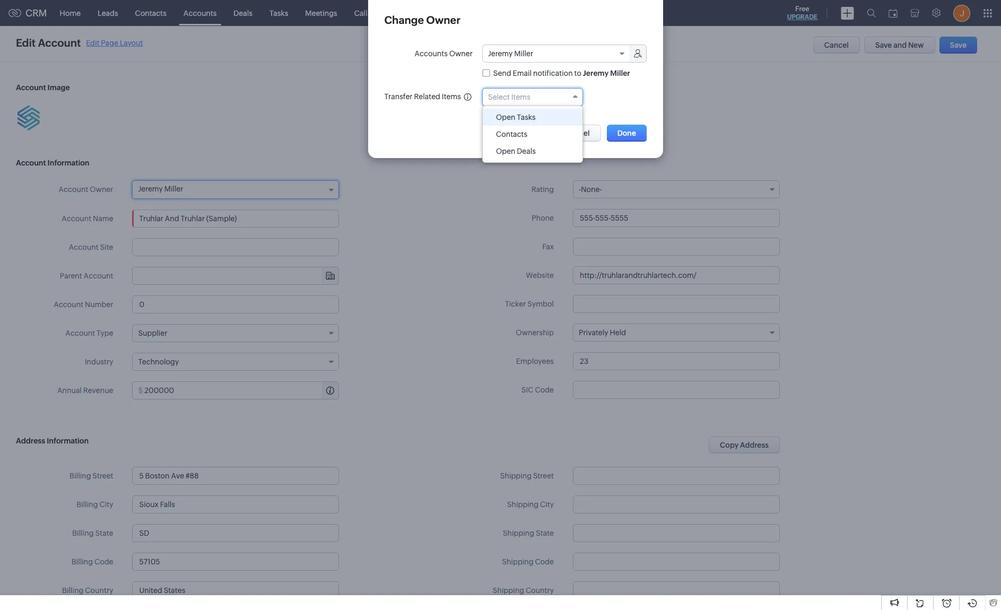 Task type: vqa. For each thing, say whether or not it's contained in the screenshot.
ACCOUNT related to Account Number
yes



Task type: describe. For each thing, give the bounding box(es) containing it.
deals inside 'link'
[[234, 9, 252, 17]]

save and new button
[[864, 37, 935, 54]]

phone
[[532, 214, 554, 222]]

street for shipping street
[[533, 472, 554, 480]]

Jeremy Miller field
[[483, 45, 646, 62]]

billing street
[[70, 472, 113, 480]]

1 vertical spatial miller
[[610, 69, 630, 77]]

type
[[97, 329, 113, 337]]

open tasks option
[[483, 109, 582, 126]]

layout
[[120, 38, 143, 47]]

accounts link
[[175, 0, 225, 26]]

meetings
[[305, 9, 337, 17]]

street for billing street
[[93, 472, 113, 480]]

notification
[[533, 69, 573, 77]]

code for shipping code
[[535, 558, 554, 566]]

shipping street
[[500, 472, 554, 480]]

0 horizontal spatial jeremy miller
[[138, 185, 183, 193]]

crm link
[[8, 7, 47, 19]]

annual
[[57, 386, 82, 395]]

city for billing city
[[99, 500, 113, 509]]

account for account number
[[54, 300, 83, 309]]

billing city
[[76, 500, 113, 509]]

copy address button
[[709, 437, 780, 454]]

account for account type
[[65, 329, 95, 337]]

change
[[384, 14, 424, 26]]

1 vertical spatial cancel button
[[554, 125, 601, 142]]

billing for billing country
[[62, 586, 84, 595]]

email
[[513, 69, 532, 77]]

transfer
[[384, 92, 413, 101]]

send
[[493, 69, 511, 77]]

state for shipping state
[[536, 529, 554, 537]]

accounts for accounts
[[183, 9, 217, 17]]

open tasks
[[496, 113, 536, 121]]

website
[[526, 271, 554, 280]]

contacts inside the contacts link
[[135, 9, 166, 17]]

image
[[48, 83, 70, 92]]

account for account owner
[[59, 185, 88, 194]]

information for address
[[47, 437, 89, 445]]

Select Items text field
[[488, 93, 568, 101]]

rating
[[531, 185, 554, 194]]

home
[[60, 9, 81, 17]]

free
[[795, 5, 809, 13]]

send email notification to jeremy miller
[[493, 69, 630, 77]]

city for shipping city
[[540, 500, 554, 509]]

save for save and new
[[875, 41, 892, 49]]

contacts inside contacts option
[[496, 130, 527, 138]]

image image
[[16, 105, 41, 131]]

open for open deals
[[496, 147, 515, 155]]

tasks link
[[261, 0, 297, 26]]

account owner
[[59, 185, 113, 194]]

0 horizontal spatial address
[[16, 437, 45, 445]]

change owner
[[384, 14, 461, 26]]

ticker symbol
[[505, 300, 554, 308]]

shipping city
[[507, 500, 554, 509]]

account site
[[69, 243, 113, 251]]

fax
[[542, 242, 554, 251]]

billing for billing state
[[72, 529, 94, 537]]

account name
[[62, 214, 113, 223]]

save button
[[939, 37, 977, 54]]

parent account
[[60, 272, 113, 280]]

owner for account owner
[[90, 185, 113, 194]]

sic
[[521, 386, 534, 394]]

shipping code
[[502, 558, 554, 566]]

account number
[[54, 300, 113, 309]]

deals link
[[225, 0, 261, 26]]

campaigns link
[[423, 0, 480, 26]]

crm
[[25, 7, 47, 19]]

parent
[[60, 272, 82, 280]]

billing state
[[72, 529, 113, 537]]

account image
[[16, 83, 70, 92]]

contacts option
[[483, 126, 582, 143]]

free upgrade
[[787, 5, 818, 21]]

leads
[[98, 9, 118, 17]]

billing for billing street
[[70, 472, 91, 480]]

shipping state
[[503, 529, 554, 537]]

edit account edit page layout
[[16, 37, 143, 49]]

open deals option
[[483, 143, 582, 160]]

transfer related items
[[384, 92, 461, 101]]

shipping for shipping state
[[503, 529, 534, 537]]

site
[[100, 243, 113, 251]]

shipping for shipping country
[[493, 586, 524, 595]]



Task type: locate. For each thing, give the bounding box(es) containing it.
billing down billing street
[[76, 500, 98, 509]]

2 vertical spatial miller
[[164, 185, 183, 193]]

address information copy address
[[16, 437, 769, 449]]

shipping up shipping city
[[500, 472, 532, 480]]

1 horizontal spatial state
[[536, 529, 554, 537]]

0 vertical spatial open
[[496, 113, 515, 121]]

0 horizontal spatial save
[[875, 41, 892, 49]]

sic code
[[521, 386, 554, 394]]

tasks up contacts option
[[517, 113, 536, 121]]

0 vertical spatial cancel
[[824, 41, 849, 49]]

1 horizontal spatial save
[[950, 41, 967, 49]]

shipping down shipping code
[[493, 586, 524, 595]]

information up account owner
[[48, 159, 89, 167]]

1 vertical spatial open
[[496, 147, 515, 155]]

information
[[48, 159, 89, 167], [47, 437, 89, 445]]

0 vertical spatial owner
[[426, 14, 461, 26]]

deals left tasks link
[[234, 9, 252, 17]]

state for billing state
[[95, 529, 113, 537]]

account left type
[[65, 329, 95, 337]]

done button
[[607, 125, 647, 142]]

1 vertical spatial owner
[[449, 49, 473, 58]]

1 vertical spatial tasks
[[517, 113, 536, 121]]

1 street from the left
[[93, 472, 113, 480]]

2 city from the left
[[540, 500, 554, 509]]

save left and
[[875, 41, 892, 49]]

1 vertical spatial jeremy
[[583, 69, 609, 77]]

0 horizontal spatial street
[[93, 472, 113, 480]]

new
[[908, 41, 924, 49]]

employees
[[516, 357, 554, 366]]

city up billing state
[[99, 500, 113, 509]]

edit inside edit account edit page layout
[[86, 38, 99, 47]]

0 vertical spatial accounts
[[183, 9, 217, 17]]

account up account name
[[59, 185, 88, 194]]

0 horizontal spatial deals
[[234, 9, 252, 17]]

reports
[[388, 9, 415, 17]]

contacts up 'layout'
[[135, 9, 166, 17]]

street
[[93, 472, 113, 480], [533, 472, 554, 480]]

0 horizontal spatial contacts
[[135, 9, 166, 17]]

account type
[[65, 329, 113, 337]]

list box containing open tasks
[[483, 106, 582, 162]]

1 horizontal spatial tasks
[[517, 113, 536, 121]]

account left 'image'
[[16, 83, 46, 92]]

ticker
[[505, 300, 526, 308]]

deals down contacts option
[[517, 147, 536, 155]]

jeremy inside field
[[488, 49, 513, 58]]

1 state from the left
[[95, 529, 113, 537]]

owner up the name
[[90, 185, 113, 194]]

edit page layout link
[[86, 38, 143, 47]]

deals inside option
[[517, 147, 536, 155]]

0 vertical spatial miller
[[514, 49, 533, 58]]

1 horizontal spatial miller
[[514, 49, 533, 58]]

0 vertical spatial contacts
[[135, 9, 166, 17]]

jeremy miller
[[488, 49, 533, 58], [138, 185, 183, 193]]

1 vertical spatial deals
[[517, 147, 536, 155]]

1 horizontal spatial deals
[[517, 147, 536, 155]]

2 country from the left
[[526, 586, 554, 595]]

and
[[893, 41, 907, 49]]

shipping up shipping code
[[503, 529, 534, 537]]

contacts
[[135, 9, 166, 17], [496, 130, 527, 138]]

code for billing code
[[94, 558, 113, 566]]

0 horizontal spatial tasks
[[269, 9, 288, 17]]

1 horizontal spatial address
[[740, 441, 769, 449]]

1 horizontal spatial contacts
[[496, 130, 527, 138]]

2 horizontal spatial miller
[[610, 69, 630, 77]]

0 horizontal spatial cancel button
[[554, 125, 601, 142]]

owner
[[426, 14, 461, 26], [449, 49, 473, 58], [90, 185, 113, 194]]

2 save from the left
[[950, 41, 967, 49]]

contacts link
[[127, 0, 175, 26]]

accounts owner
[[415, 49, 473, 58]]

jeremy miller inside field
[[488, 49, 533, 58]]

account left site
[[69, 243, 98, 251]]

done
[[617, 129, 636, 137]]

accounts
[[183, 9, 217, 17], [415, 49, 448, 58]]

2 street from the left
[[533, 472, 554, 480]]

account right parent
[[84, 272, 113, 280]]

shipping for shipping street
[[500, 472, 532, 480]]

country for shipping country
[[526, 586, 554, 595]]

1 vertical spatial jeremy miller
[[138, 185, 183, 193]]

open for open tasks
[[496, 113, 515, 121]]

account down parent
[[54, 300, 83, 309]]

1 horizontal spatial accounts
[[415, 49, 448, 58]]

account down image at the top left of the page
[[16, 159, 46, 167]]

upgrade
[[787, 13, 818, 21]]

2 vertical spatial owner
[[90, 185, 113, 194]]

1 horizontal spatial jeremy
[[488, 49, 513, 58]]

2 open from the top
[[496, 147, 515, 155]]

save for save
[[950, 41, 967, 49]]

annual revenue
[[57, 386, 113, 395]]

street up shipping city
[[533, 472, 554, 480]]

ownership
[[516, 328, 554, 337]]

save inside save and new button
[[875, 41, 892, 49]]

items
[[442, 92, 461, 101]]

address
[[16, 437, 45, 445], [740, 441, 769, 449]]

cancel button up open deals option
[[554, 125, 601, 142]]

contacts down open tasks
[[496, 130, 527, 138]]

account for account site
[[69, 243, 98, 251]]

0 vertical spatial jeremy miller
[[488, 49, 533, 58]]

calls link
[[346, 0, 379, 26]]

page
[[101, 38, 118, 47]]

reports link
[[379, 0, 423, 26]]

account down home
[[38, 37, 81, 49]]

owner down campaigns link
[[449, 49, 473, 58]]

None text field
[[573, 209, 780, 227], [132, 210, 339, 228], [573, 238, 780, 256], [573, 295, 780, 313], [132, 295, 339, 314], [573, 352, 780, 370], [132, 524, 339, 542], [573, 209, 780, 227], [132, 210, 339, 228], [573, 238, 780, 256], [573, 295, 780, 313], [132, 295, 339, 314], [573, 352, 780, 370], [132, 524, 339, 542]]

1 horizontal spatial cancel button
[[813, 37, 860, 54]]

0 horizontal spatial city
[[99, 500, 113, 509]]

shipping
[[500, 472, 532, 480], [507, 500, 539, 509], [503, 529, 534, 537], [502, 558, 534, 566], [493, 586, 524, 595]]

shipping for shipping code
[[502, 558, 534, 566]]

tasks right deals 'link'
[[269, 9, 288, 17]]

name
[[93, 214, 113, 223]]

tasks
[[269, 9, 288, 17], [517, 113, 536, 121]]

save right new
[[950, 41, 967, 49]]

2 state from the left
[[536, 529, 554, 537]]

campaigns
[[432, 9, 472, 17]]

edit left page
[[86, 38, 99, 47]]

meetings link
[[297, 0, 346, 26]]

1 open from the top
[[496, 113, 515, 121]]

accounts for accounts owner
[[415, 49, 448, 58]]

owner for accounts owner
[[449, 49, 473, 58]]

industry
[[85, 358, 113, 366]]

cancel button
[[813, 37, 860, 54], [554, 125, 601, 142]]

code down the shipping state
[[535, 558, 554, 566]]

information for account
[[48, 159, 89, 167]]

cancel for "cancel" button to the right
[[824, 41, 849, 49]]

state down billing city
[[95, 529, 113, 537]]

billing up billing code
[[72, 529, 94, 537]]

account for account image
[[16, 83, 46, 92]]

cancel button down upgrade
[[813, 37, 860, 54]]

cancel
[[824, 41, 849, 49], [565, 129, 590, 137]]

2 horizontal spatial jeremy
[[583, 69, 609, 77]]

1 horizontal spatial street
[[533, 472, 554, 480]]

billing down billing code
[[62, 586, 84, 595]]

tasks inside tasks link
[[269, 9, 288, 17]]

billing code
[[71, 558, 113, 566]]

0 vertical spatial deals
[[234, 9, 252, 17]]

revenue
[[83, 386, 113, 395]]

shipping for shipping city
[[507, 500, 539, 509]]

city up the shipping state
[[540, 500, 554, 509]]

1 vertical spatial information
[[47, 437, 89, 445]]

number
[[85, 300, 113, 309]]

1 save from the left
[[875, 41, 892, 49]]

code for sic code
[[535, 386, 554, 394]]

billing for billing code
[[71, 558, 93, 566]]

tasks inside open tasks option
[[517, 113, 536, 121]]

billing up billing country
[[71, 558, 93, 566]]

account left the name
[[62, 214, 91, 223]]

open down select items text box
[[496, 113, 515, 121]]

open deals
[[496, 147, 536, 155]]

0 horizontal spatial miller
[[164, 185, 183, 193]]

shipping country
[[493, 586, 554, 595]]

state
[[95, 529, 113, 537], [536, 529, 554, 537]]

shipping down shipping street
[[507, 500, 539, 509]]

1 vertical spatial contacts
[[496, 130, 527, 138]]

information up billing street
[[47, 437, 89, 445]]

cancel for the bottom "cancel" button
[[565, 129, 590, 137]]

billing for billing city
[[76, 500, 98, 509]]

list box
[[483, 106, 582, 162]]

country
[[85, 586, 113, 595], [526, 586, 554, 595]]

code right sic on the right bottom of the page
[[535, 386, 554, 394]]

owner up accounts owner
[[426, 14, 461, 26]]

0 vertical spatial information
[[48, 159, 89, 167]]

account
[[38, 37, 81, 49], [16, 83, 46, 92], [16, 159, 46, 167], [59, 185, 88, 194], [62, 214, 91, 223], [69, 243, 98, 251], [84, 272, 113, 280], [54, 300, 83, 309], [65, 329, 95, 337]]

1 horizontal spatial cancel
[[824, 41, 849, 49]]

1 vertical spatial accounts
[[415, 49, 448, 58]]

1 horizontal spatial country
[[526, 586, 554, 595]]

0 vertical spatial cancel button
[[813, 37, 860, 54]]

miller inside field
[[514, 49, 533, 58]]

None text field
[[132, 238, 339, 256], [573, 266, 780, 284], [573, 381, 780, 399], [144, 382, 339, 399], [132, 467, 339, 485], [573, 467, 780, 485], [132, 495, 339, 514], [573, 495, 780, 514], [573, 524, 780, 542], [132, 553, 339, 571], [573, 553, 780, 571], [132, 238, 339, 256], [573, 266, 780, 284], [573, 381, 780, 399], [144, 382, 339, 399], [132, 467, 339, 485], [573, 467, 780, 485], [132, 495, 339, 514], [573, 495, 780, 514], [573, 524, 780, 542], [132, 553, 339, 571], [573, 553, 780, 571]]

1 horizontal spatial city
[[540, 500, 554, 509]]

city
[[99, 500, 113, 509], [540, 500, 554, 509]]

copy
[[720, 441, 739, 449]]

1 city from the left
[[99, 500, 113, 509]]

save
[[875, 41, 892, 49], [950, 41, 967, 49]]

country down billing code
[[85, 586, 113, 595]]

code
[[535, 386, 554, 394], [94, 558, 113, 566], [535, 558, 554, 566]]

0 vertical spatial tasks
[[269, 9, 288, 17]]

None field
[[482, 88, 583, 106]]

save and new
[[875, 41, 924, 49]]

1 country from the left
[[85, 586, 113, 595]]

account for account name
[[62, 214, 91, 223]]

jeremy
[[488, 49, 513, 58], [583, 69, 609, 77], [138, 185, 163, 193]]

related
[[414, 92, 440, 101]]

billing up billing city
[[70, 472, 91, 480]]

open inside option
[[496, 147, 515, 155]]

0 horizontal spatial edit
[[16, 37, 36, 49]]

0 horizontal spatial cancel
[[565, 129, 590, 137]]

country for billing country
[[85, 586, 113, 595]]

0 vertical spatial jeremy
[[488, 49, 513, 58]]

street up billing city
[[93, 472, 113, 480]]

information inside the address information copy address
[[47, 437, 89, 445]]

edit down crm link
[[16, 37, 36, 49]]

open down contacts option
[[496, 147, 515, 155]]

account for account information
[[16, 159, 46, 167]]

1 horizontal spatial edit
[[86, 38, 99, 47]]

calls
[[354, 9, 371, 17]]

country down shipping code
[[526, 586, 554, 595]]

accounts left deals 'link'
[[183, 9, 217, 17]]

account information
[[16, 159, 89, 167]]

billing
[[70, 472, 91, 480], [76, 500, 98, 509], [72, 529, 94, 537], [71, 558, 93, 566], [62, 586, 84, 595]]

0 horizontal spatial accounts
[[183, 9, 217, 17]]

0 horizontal spatial country
[[85, 586, 113, 595]]

accounts down "change owner"
[[415, 49, 448, 58]]

0 horizontal spatial state
[[95, 529, 113, 537]]

symbol
[[528, 300, 554, 308]]

home link
[[51, 0, 89, 26]]

shipping up shipping country
[[502, 558, 534, 566]]

code down billing state
[[94, 558, 113, 566]]

open
[[496, 113, 515, 121], [496, 147, 515, 155]]

owner for change owner
[[426, 14, 461, 26]]

save inside save button
[[950, 41, 967, 49]]

billing country
[[62, 586, 113, 595]]

open inside option
[[496, 113, 515, 121]]

1 horizontal spatial jeremy miller
[[488, 49, 533, 58]]

state down shipping city
[[536, 529, 554, 537]]

0 horizontal spatial jeremy
[[138, 185, 163, 193]]

2 vertical spatial jeremy
[[138, 185, 163, 193]]

edit
[[16, 37, 36, 49], [86, 38, 99, 47]]

1 vertical spatial cancel
[[565, 129, 590, 137]]

leads link
[[89, 0, 127, 26]]

to
[[574, 69, 581, 77]]



